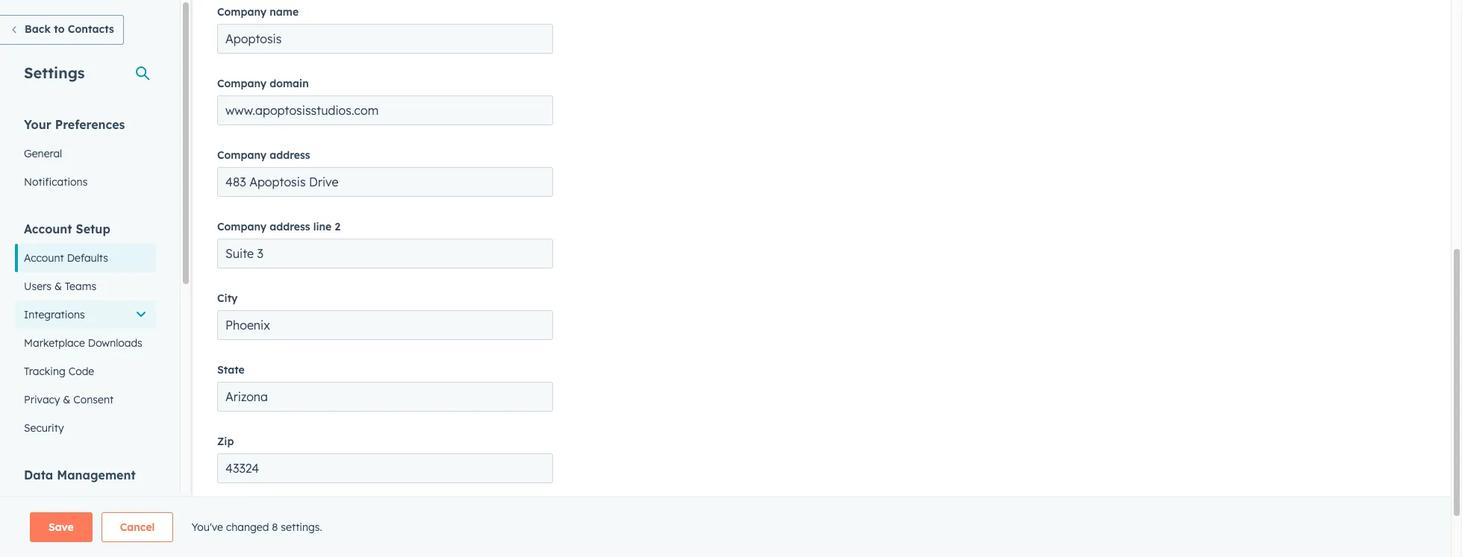 Task type: describe. For each thing, give the bounding box(es) containing it.
company address line 2
[[217, 220, 341, 234]]

your preferences element
[[15, 116, 156, 196]]

cancel button
[[101, 513, 174, 543]]

& for privacy
[[63, 393, 70, 407]]

account setup
[[24, 222, 110, 237]]

contacts
[[68, 22, 114, 36]]

security link
[[15, 414, 156, 443]]

account for account defaults
[[24, 252, 64, 265]]

save button
[[30, 513, 92, 543]]

settings
[[24, 63, 85, 82]]

company for company address line 2
[[217, 220, 267, 234]]

company name
[[217, 5, 299, 19]]

users & teams link
[[15, 272, 156, 301]]

back to contacts link
[[0, 15, 124, 45]]

zip
[[217, 435, 234, 449]]

City text field
[[217, 311, 553, 340]]

Company domain text field
[[217, 96, 553, 125]]

you've
[[191, 521, 223, 535]]

Company address text field
[[217, 167, 553, 197]]

account defaults
[[24, 252, 108, 265]]

company for company name
[[217, 5, 267, 19]]

consent
[[73, 393, 114, 407]]

data management element
[[24, 467, 156, 558]]

privacy
[[24, 393, 60, 407]]

users
[[24, 280, 51, 293]]

Country text field
[[217, 526, 553, 555]]

tracking
[[24, 365, 66, 379]]

2
[[335, 220, 341, 234]]

domain
[[270, 77, 309, 90]]

data
[[24, 468, 53, 483]]

security
[[24, 422, 64, 435]]

changed
[[226, 521, 269, 535]]

state
[[217, 364, 245, 377]]

address for company address line 2
[[270, 220, 310, 234]]

tracking code link
[[15, 358, 156, 386]]

you've changed 8 settings.
[[191, 521, 322, 535]]

city
[[217, 292, 238, 305]]

company for company address
[[217, 149, 267, 162]]



Task type: vqa. For each thing, say whether or not it's contained in the screenshot.
60 min, 30 min, and 15 min meeting banner
no



Task type: locate. For each thing, give the bounding box(es) containing it.
address for company address
[[270, 149, 310, 162]]

& right privacy
[[63, 393, 70, 407]]

address left line
[[270, 220, 310, 234]]

save
[[49, 521, 74, 535]]

notifications link
[[15, 168, 156, 196]]

code
[[68, 365, 94, 379]]

privacy & consent
[[24, 393, 114, 407]]

company for company domain
[[217, 77, 267, 90]]

&
[[54, 280, 62, 293], [63, 393, 70, 407]]

management
[[57, 468, 136, 483]]

downloads
[[88, 337, 142, 350]]

account up users
[[24, 252, 64, 265]]

1 company from the top
[[217, 5, 267, 19]]

company domain
[[217, 77, 309, 90]]

cancel
[[120, 521, 155, 535]]

marketplace
[[24, 337, 85, 350]]

0 vertical spatial &
[[54, 280, 62, 293]]

company address
[[217, 149, 310, 162]]

1 horizontal spatial &
[[63, 393, 70, 407]]

1 vertical spatial account
[[24, 252, 64, 265]]

Company name text field
[[217, 24, 553, 54]]

general
[[24, 147, 62, 161]]

account up account defaults
[[24, 222, 72, 237]]

1 vertical spatial address
[[270, 220, 310, 234]]

back to contacts
[[25, 22, 114, 36]]

0 vertical spatial address
[[270, 149, 310, 162]]

Company address line 2 text field
[[217, 239, 553, 269]]

1 address from the top
[[270, 149, 310, 162]]

settings.
[[281, 521, 322, 535]]

privacy & consent link
[[15, 386, 156, 414]]

tracking code
[[24, 365, 94, 379]]

2 address from the top
[[270, 220, 310, 234]]

address
[[270, 149, 310, 162], [270, 220, 310, 234]]

notifications
[[24, 175, 88, 189]]

3 company from the top
[[217, 149, 267, 162]]

your preferences
[[24, 117, 125, 132]]

0 vertical spatial account
[[24, 222, 72, 237]]

2 company from the top
[[217, 77, 267, 90]]

preferences
[[55, 117, 125, 132]]

0 horizontal spatial &
[[54, 280, 62, 293]]

& for users
[[54, 280, 62, 293]]

your
[[24, 117, 51, 132]]

Zip text field
[[217, 454, 553, 484]]

1 account from the top
[[24, 222, 72, 237]]

defaults
[[67, 252, 108, 265]]

account
[[24, 222, 72, 237], [24, 252, 64, 265]]

marketplace downloads
[[24, 337, 142, 350]]

account defaults link
[[15, 244, 156, 272]]

account for account setup
[[24, 222, 72, 237]]

general link
[[15, 140, 156, 168]]

teams
[[65, 280, 96, 293]]

& right users
[[54, 280, 62, 293]]

company
[[217, 5, 267, 19], [217, 77, 267, 90], [217, 149, 267, 162], [217, 220, 267, 234]]

2 account from the top
[[24, 252, 64, 265]]

1 vertical spatial &
[[63, 393, 70, 407]]

back
[[25, 22, 51, 36]]

account setup element
[[15, 221, 156, 443]]

address down domain
[[270, 149, 310, 162]]

data management
[[24, 468, 136, 483]]

& inside "link"
[[54, 280, 62, 293]]

marketplace downloads link
[[15, 329, 156, 358]]

integrations
[[24, 308, 85, 322]]

integrations button
[[15, 301, 156, 329]]

setup
[[76, 222, 110, 237]]

State text field
[[217, 382, 553, 412]]

8
[[272, 521, 278, 535]]

line
[[313, 220, 332, 234]]

users & teams
[[24, 280, 96, 293]]

to
[[54, 22, 65, 36]]

4 company from the top
[[217, 220, 267, 234]]

name
[[270, 5, 299, 19]]



